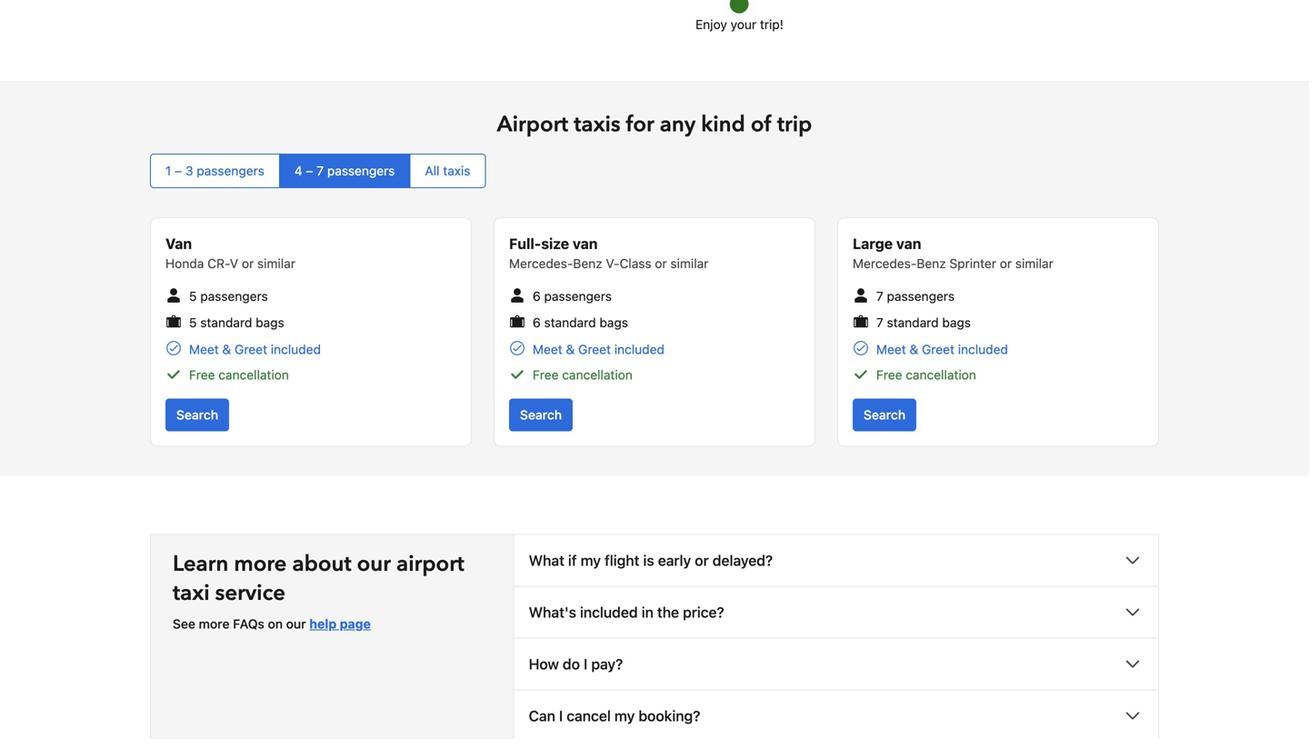 Task type: locate. For each thing, give the bounding box(es) containing it.
3 search from the left
[[864, 407, 906, 422]]

if
[[568, 552, 577, 569]]

benz left the 'v-'
[[573, 256, 603, 271]]

5 for 5 standard bags
[[189, 315, 197, 330]]

meet down 5 standard bags
[[189, 342, 219, 357]]

0 horizontal spatial search button
[[165, 399, 229, 431]]

trip!
[[760, 17, 784, 32]]

0 horizontal spatial free cancellation
[[189, 367, 289, 382]]

2 standard from the left
[[544, 315, 596, 330]]

– right 4
[[306, 163, 313, 178]]

greet for mercedes-
[[922, 342, 955, 357]]

0 horizontal spatial cancellation
[[219, 367, 289, 382]]

7 down the 7 passengers
[[877, 315, 884, 330]]

meet & greet included down 6 standard bags
[[533, 342, 665, 357]]

0 horizontal spatial similar
[[257, 256, 295, 271]]

what's included in the price? button
[[514, 587, 1158, 638]]

free
[[189, 367, 215, 382], [533, 367, 559, 382], [877, 367, 902, 382]]

7 right 4
[[317, 163, 324, 178]]

1 vertical spatial taxis
[[443, 163, 471, 178]]

or
[[242, 256, 254, 271], [655, 256, 667, 271], [1000, 256, 1012, 271], [695, 552, 709, 569]]

search for mercedes-
[[864, 407, 906, 422]]

0 horizontal spatial our
[[286, 616, 306, 632]]

0 horizontal spatial van
[[573, 235, 598, 252]]

cancellation down 5 standard bags
[[219, 367, 289, 382]]

1 – 3 passengers
[[165, 163, 264, 178]]

similar right v
[[257, 256, 295, 271]]

1 horizontal spatial cancellation
[[562, 367, 633, 382]]

passengers right 3
[[197, 163, 264, 178]]

pay?
[[591, 656, 623, 673]]

mercedes- inside full-size van mercedes-benz v-class or similar
[[509, 256, 573, 271]]

1 horizontal spatial –
[[306, 163, 313, 178]]

free for cr-
[[189, 367, 215, 382]]

meet & greet included
[[189, 342, 321, 357], [533, 342, 665, 357], [877, 342, 1008, 357]]

5 down 5 passengers
[[189, 315, 197, 330]]

0 vertical spatial 6
[[533, 289, 541, 304]]

the
[[657, 604, 679, 621]]

meet & greet included for van
[[533, 342, 665, 357]]

5 standard bags
[[189, 315, 284, 330]]

bags down the 7 passengers
[[942, 315, 971, 330]]

search button
[[165, 399, 229, 431], [509, 399, 573, 431], [853, 399, 917, 431]]

0 horizontal spatial free
[[189, 367, 215, 382]]

1 search from the left
[[176, 407, 218, 422]]

1 mercedes- from the left
[[509, 256, 573, 271]]

full-
[[509, 235, 541, 252]]

cr-
[[207, 256, 230, 271]]

5
[[189, 289, 197, 304], [189, 315, 197, 330]]

1 & from the left
[[222, 342, 231, 357]]

2 horizontal spatial search
[[864, 407, 906, 422]]

or inside dropdown button
[[695, 552, 709, 569]]

2 greet from the left
[[578, 342, 611, 357]]

2 5 from the top
[[189, 315, 197, 330]]

2 horizontal spatial search button
[[853, 399, 917, 431]]

2 bags from the left
[[600, 315, 628, 330]]

3 meet from the left
[[877, 342, 906, 357]]

or inside full-size van mercedes-benz v-class or similar
[[655, 256, 667, 271]]

0 vertical spatial more
[[234, 549, 287, 579]]

3 bags from the left
[[942, 315, 971, 330]]

bags down 5 passengers
[[256, 315, 284, 330]]

our
[[357, 549, 391, 579], [286, 616, 306, 632]]

what if my flight is early or delayed?
[[529, 552, 773, 569]]

greet down 7 standard bags
[[922, 342, 955, 357]]

i
[[584, 656, 588, 673], [559, 707, 563, 725]]

2 6 from the top
[[533, 315, 541, 330]]

1 horizontal spatial search
[[520, 407, 562, 422]]

airport
[[396, 549, 464, 579]]

1 van from the left
[[573, 235, 598, 252]]

meet
[[189, 342, 219, 357], [533, 342, 563, 357], [877, 342, 906, 357]]

3 similar from the left
[[1016, 256, 1054, 271]]

& down 7 standard bags
[[910, 342, 919, 357]]

v-
[[606, 256, 620, 271]]

van
[[573, 235, 598, 252], [896, 235, 922, 252]]

cancellation down 7 standard bags
[[906, 367, 976, 382]]

2 search from the left
[[520, 407, 562, 422]]

meet for van
[[533, 342, 563, 357]]

1 vertical spatial our
[[286, 616, 306, 632]]

meet for cr-
[[189, 342, 219, 357]]

what's included in the price?
[[529, 604, 724, 621]]

passengers for van
[[200, 289, 268, 304]]

passengers up 5 standard bags
[[200, 289, 268, 304]]

2 search button from the left
[[509, 399, 573, 431]]

3 free from the left
[[877, 367, 902, 382]]

& for mercedes-
[[910, 342, 919, 357]]

meet down 6 standard bags
[[533, 342, 563, 357]]

7
[[317, 163, 324, 178], [877, 289, 884, 304], [877, 315, 884, 330]]

7 for 7 standard bags
[[877, 315, 884, 330]]

standard for mercedes-
[[887, 315, 939, 330]]

do
[[563, 656, 580, 673]]

1 horizontal spatial &
[[566, 342, 575, 357]]

1 horizontal spatial standard
[[544, 315, 596, 330]]

my
[[581, 552, 601, 569], [615, 707, 635, 725]]

2 horizontal spatial standard
[[887, 315, 939, 330]]

1 horizontal spatial meet & greet included
[[533, 342, 665, 357]]

on
[[268, 616, 283, 632]]

2 & from the left
[[566, 342, 575, 357]]

mercedes- down "large"
[[853, 256, 917, 271]]

5 down honda
[[189, 289, 197, 304]]

1 free from the left
[[189, 367, 215, 382]]

1 horizontal spatial free
[[533, 367, 559, 382]]

similar right class
[[671, 256, 709, 271]]

0 horizontal spatial &
[[222, 342, 231, 357]]

0 horizontal spatial greet
[[235, 342, 267, 357]]

& down 5 standard bags
[[222, 342, 231, 357]]

i right do
[[584, 656, 588, 673]]

1 vertical spatial more
[[199, 616, 230, 632]]

size
[[541, 235, 569, 252]]

2 free cancellation from the left
[[533, 367, 633, 382]]

1 horizontal spatial my
[[615, 707, 635, 725]]

3 cancellation from the left
[[906, 367, 976, 382]]

passengers for full-size van
[[544, 289, 612, 304]]

passengers up 7 standard bags
[[887, 289, 955, 304]]

2 horizontal spatial cancellation
[[906, 367, 976, 382]]

similar right sprinter
[[1016, 256, 1054, 271]]

1 vertical spatial my
[[615, 707, 635, 725]]

benz up the 7 passengers
[[917, 256, 946, 271]]

1 6 from the top
[[533, 289, 541, 304]]

passengers right 4
[[327, 163, 395, 178]]

van inside full-size van mercedes-benz v-class or similar
[[573, 235, 598, 252]]

3 greet from the left
[[922, 342, 955, 357]]

or inside large van mercedes-benz sprinter or similar
[[1000, 256, 1012, 271]]

1 horizontal spatial mercedes-
[[853, 256, 917, 271]]

free for mercedes-
[[877, 367, 902, 382]]

&
[[222, 342, 231, 357], [566, 342, 575, 357], [910, 342, 919, 357]]

1 search button from the left
[[165, 399, 229, 431]]

for
[[626, 109, 654, 139]]

1 horizontal spatial i
[[584, 656, 588, 673]]

free cancellation down 7 standard bags
[[877, 367, 976, 382]]

2 horizontal spatial bags
[[942, 315, 971, 330]]

1 horizontal spatial search button
[[509, 399, 573, 431]]

7 inside sort results by element
[[317, 163, 324, 178]]

0 horizontal spatial taxis
[[443, 163, 471, 178]]

3 search button from the left
[[853, 399, 917, 431]]

2 horizontal spatial free cancellation
[[877, 367, 976, 382]]

search button for mercedes-
[[853, 399, 917, 431]]

3 free cancellation from the left
[[877, 367, 976, 382]]

2 horizontal spatial meet & greet included
[[877, 342, 1008, 357]]

1 standard from the left
[[200, 315, 252, 330]]

early
[[658, 552, 691, 569]]

0 horizontal spatial mercedes-
[[509, 256, 573, 271]]

1 horizontal spatial van
[[896, 235, 922, 252]]

my right cancel
[[615, 707, 635, 725]]

2 horizontal spatial greet
[[922, 342, 955, 357]]

bags for cr-
[[256, 315, 284, 330]]

2 cancellation from the left
[[562, 367, 633, 382]]

mercedes- down size
[[509, 256, 573, 271]]

0 horizontal spatial –
[[175, 163, 182, 178]]

bags
[[256, 315, 284, 330], [600, 315, 628, 330], [942, 315, 971, 330]]

van
[[165, 235, 192, 252]]

2 van from the left
[[896, 235, 922, 252]]

1 5 from the top
[[189, 289, 197, 304]]

meet & greet included down 5 standard bags
[[189, 342, 321, 357]]

3 & from the left
[[910, 342, 919, 357]]

similar
[[257, 256, 295, 271], [671, 256, 709, 271], [1016, 256, 1054, 271]]

free cancellation down 5 standard bags
[[189, 367, 289, 382]]

meet & greet included down 7 standard bags
[[877, 342, 1008, 357]]

0 horizontal spatial search
[[176, 407, 218, 422]]

i right can
[[559, 707, 563, 725]]

our right about
[[357, 549, 391, 579]]

6 up 6 standard bags
[[533, 289, 541, 304]]

passengers up 6 standard bags
[[544, 289, 612, 304]]

included down 5 standard bags
[[271, 342, 321, 357]]

v
[[230, 256, 238, 271]]

meet down 7 standard bags
[[877, 342, 906, 357]]

passengers
[[197, 163, 264, 178], [327, 163, 395, 178], [200, 289, 268, 304], [544, 289, 612, 304], [887, 289, 955, 304]]

included down 7 standard bags
[[958, 342, 1008, 357]]

standard down 6 passengers
[[544, 315, 596, 330]]

bags down 6 passengers
[[600, 315, 628, 330]]

search for van
[[520, 407, 562, 422]]

1 horizontal spatial similar
[[671, 256, 709, 271]]

–
[[175, 163, 182, 178], [306, 163, 313, 178]]

free cancellation
[[189, 367, 289, 382], [533, 367, 633, 382], [877, 367, 976, 382]]

greet down 6 standard bags
[[578, 342, 611, 357]]

free down 6 standard bags
[[533, 367, 559, 382]]

or right v
[[242, 256, 254, 271]]

1 horizontal spatial benz
[[917, 256, 946, 271]]

1 meet & greet included from the left
[[189, 342, 321, 357]]

benz inside large van mercedes-benz sprinter or similar
[[917, 256, 946, 271]]

included for van
[[614, 342, 665, 357]]

2 horizontal spatial meet
[[877, 342, 906, 357]]

van right size
[[573, 235, 598, 252]]

3
[[185, 163, 193, 178]]

free down 7 standard bags
[[877, 367, 902, 382]]

taxis right all
[[443, 163, 471, 178]]

booking?
[[639, 707, 700, 725]]

free down 5 standard bags
[[189, 367, 215, 382]]

all taxis
[[425, 163, 471, 178]]

2 mercedes- from the left
[[853, 256, 917, 271]]

standard down the 7 passengers
[[887, 315, 939, 330]]

cancellation for cr-
[[219, 367, 289, 382]]

1 cancellation from the left
[[219, 367, 289, 382]]

1 horizontal spatial greet
[[578, 342, 611, 357]]

0 horizontal spatial i
[[559, 707, 563, 725]]

free cancellation down 6 standard bags
[[533, 367, 633, 382]]

more
[[234, 549, 287, 579], [199, 616, 230, 632]]

0 horizontal spatial my
[[581, 552, 601, 569]]

0 horizontal spatial meet
[[189, 342, 219, 357]]

included
[[271, 342, 321, 357], [614, 342, 665, 357], [958, 342, 1008, 357], [580, 604, 638, 621]]

page
[[340, 616, 371, 632]]

1 meet from the left
[[189, 342, 219, 357]]

7 standard bags
[[877, 315, 971, 330]]

1 bags from the left
[[256, 315, 284, 330]]

search
[[176, 407, 218, 422], [520, 407, 562, 422], [864, 407, 906, 422]]

or right the early in the bottom of the page
[[695, 552, 709, 569]]

0 vertical spatial my
[[581, 552, 601, 569]]

0 vertical spatial our
[[357, 549, 391, 579]]

cancellation down 6 standard bags
[[562, 367, 633, 382]]

1 – from the left
[[175, 163, 182, 178]]

0 horizontal spatial bags
[[256, 315, 284, 330]]

2 – from the left
[[306, 163, 313, 178]]

3 meet & greet included from the left
[[877, 342, 1008, 357]]

my right if
[[581, 552, 601, 569]]

& down 6 standard bags
[[566, 342, 575, 357]]

0 vertical spatial 5
[[189, 289, 197, 304]]

taxis
[[574, 109, 621, 139], [443, 163, 471, 178]]

2 meet & greet included from the left
[[533, 342, 665, 357]]

search for cr-
[[176, 407, 218, 422]]

cancellation for mercedes-
[[906, 367, 976, 382]]

cancellation
[[219, 367, 289, 382], [562, 367, 633, 382], [906, 367, 976, 382]]

1 horizontal spatial more
[[234, 549, 287, 579]]

similar inside large van mercedes-benz sprinter or similar
[[1016, 256, 1054, 271]]

faqs
[[233, 616, 265, 632]]

1 horizontal spatial bags
[[600, 315, 628, 330]]

about
[[292, 549, 352, 579]]

2 horizontal spatial similar
[[1016, 256, 1054, 271]]

or right sprinter
[[1000, 256, 1012, 271]]

how do i pay? button
[[514, 639, 1158, 690]]

2 similar from the left
[[671, 256, 709, 271]]

included for cr-
[[271, 342, 321, 357]]

7 up 7 standard bags
[[877, 289, 884, 304]]

greet
[[235, 342, 267, 357], [578, 342, 611, 357], [922, 342, 955, 357]]

2 vertical spatial 7
[[877, 315, 884, 330]]

0 vertical spatial i
[[584, 656, 588, 673]]

search button for van
[[509, 399, 573, 431]]

5 passengers
[[189, 289, 268, 304]]

more right learn
[[234, 549, 287, 579]]

standard down 5 passengers
[[200, 315, 252, 330]]

taxis inside sort results by element
[[443, 163, 471, 178]]

benz
[[573, 256, 603, 271], [917, 256, 946, 271]]

1 benz from the left
[[573, 256, 603, 271]]

2 horizontal spatial &
[[910, 342, 919, 357]]

3 standard from the left
[[887, 315, 939, 330]]

meet for mercedes-
[[877, 342, 906, 357]]

1 vertical spatial 5
[[189, 315, 197, 330]]

or right class
[[655, 256, 667, 271]]

included left in
[[580, 604, 638, 621]]

2 meet from the left
[[533, 342, 563, 357]]

1 horizontal spatial free cancellation
[[533, 367, 633, 382]]

meet & greet included for mercedes-
[[877, 342, 1008, 357]]

2 horizontal spatial free
[[877, 367, 902, 382]]

6 down 6 passengers
[[533, 315, 541, 330]]

0 horizontal spatial benz
[[573, 256, 603, 271]]

0 vertical spatial 7
[[317, 163, 324, 178]]

7 passengers
[[877, 289, 955, 304]]

1 vertical spatial 7
[[877, 289, 884, 304]]

2 benz from the left
[[917, 256, 946, 271]]

taxis for all
[[443, 163, 471, 178]]

meet & greet included for cr-
[[189, 342, 321, 357]]

6
[[533, 289, 541, 304], [533, 315, 541, 330]]

1 horizontal spatial meet
[[533, 342, 563, 357]]

1 similar from the left
[[257, 256, 295, 271]]

taxis left the for
[[574, 109, 621, 139]]

– right 1
[[175, 163, 182, 178]]

standard
[[200, 315, 252, 330], [544, 315, 596, 330], [887, 315, 939, 330]]

our right on
[[286, 616, 306, 632]]

1 horizontal spatial taxis
[[574, 109, 621, 139]]

– for 7
[[306, 163, 313, 178]]

more right the see
[[199, 616, 230, 632]]

van right "large"
[[896, 235, 922, 252]]

1 free cancellation from the left
[[189, 367, 289, 382]]

learn more about our airport taxi service see more faqs on our help page
[[173, 549, 464, 632]]

1 greet from the left
[[235, 342, 267, 357]]

van inside large van mercedes-benz sprinter or similar
[[896, 235, 922, 252]]

greet down 5 standard bags
[[235, 342, 267, 357]]

& for cr-
[[222, 342, 231, 357]]

0 horizontal spatial meet & greet included
[[189, 342, 321, 357]]

included down 6 standard bags
[[614, 342, 665, 357]]

0 vertical spatial taxis
[[574, 109, 621, 139]]

1 vertical spatial 6
[[533, 315, 541, 330]]

free cancellation for van
[[533, 367, 633, 382]]

0 horizontal spatial standard
[[200, 315, 252, 330]]

mercedes-
[[509, 256, 573, 271], [853, 256, 917, 271]]

2 free from the left
[[533, 367, 559, 382]]



Task type: vqa. For each thing, say whether or not it's contained in the screenshot.
way
no



Task type: describe. For each thing, give the bounding box(es) containing it.
large van mercedes-benz sprinter or similar
[[853, 235, 1054, 271]]

how
[[529, 656, 559, 673]]

van honda cr-v or similar
[[165, 235, 295, 271]]

benz inside full-size van mercedes-benz v-class or similar
[[573, 256, 603, 271]]

cancel
[[567, 707, 611, 725]]

standard for cr-
[[200, 315, 252, 330]]

standard for van
[[544, 315, 596, 330]]

– for 3
[[175, 163, 182, 178]]

is
[[643, 552, 654, 569]]

mercedes- inside large van mercedes-benz sprinter or similar
[[853, 256, 917, 271]]

free for van
[[533, 367, 559, 382]]

search button for cr-
[[165, 399, 229, 431]]

class
[[620, 256, 652, 271]]

help page link
[[310, 616, 371, 632]]

6 standard bags
[[533, 315, 628, 330]]

service
[[215, 578, 286, 608]]

6 passengers
[[533, 289, 612, 304]]

see
[[173, 616, 195, 632]]

taxis for airport
[[574, 109, 621, 139]]

1 horizontal spatial our
[[357, 549, 391, 579]]

honda
[[165, 256, 204, 271]]

bags for van
[[600, 315, 628, 330]]

in
[[642, 604, 654, 621]]

similar inside 'van honda cr-v or similar'
[[257, 256, 295, 271]]

my inside can i cancel my booking? dropdown button
[[615, 707, 635, 725]]

all
[[425, 163, 440, 178]]

how do i pay?
[[529, 656, 623, 673]]

flight
[[605, 552, 640, 569]]

delayed?
[[713, 552, 773, 569]]

greet for cr-
[[235, 342, 267, 357]]

large
[[853, 235, 893, 252]]

booking airport taxi image
[[722, 0, 1103, 23]]

your
[[731, 17, 757, 32]]

can i cancel my booking?
[[529, 707, 700, 725]]

6 for 6 standard bags
[[533, 315, 541, 330]]

learn
[[173, 549, 229, 579]]

kind
[[701, 109, 745, 139]]

trip
[[777, 109, 812, 139]]

enjoy your trip!
[[696, 17, 784, 32]]

passengers for large van
[[887, 289, 955, 304]]

6 for 6 passengers
[[533, 289, 541, 304]]

what's
[[529, 604, 576, 621]]

included inside dropdown button
[[580, 604, 638, 621]]

my inside what if my flight is early or delayed? dropdown button
[[581, 552, 601, 569]]

4
[[294, 163, 303, 178]]

sprinter
[[950, 256, 997, 271]]

or inside 'van honda cr-v or similar'
[[242, 256, 254, 271]]

can
[[529, 707, 555, 725]]

bags for mercedes-
[[942, 315, 971, 330]]

cancellation for van
[[562, 367, 633, 382]]

0 horizontal spatial more
[[199, 616, 230, 632]]

sort results by element
[[150, 154, 1159, 188]]

can i cancel my booking? button
[[514, 691, 1158, 739]]

1
[[165, 163, 171, 178]]

included for mercedes-
[[958, 342, 1008, 357]]

full-size van mercedes-benz v-class or similar
[[509, 235, 709, 271]]

7 for 7 passengers
[[877, 289, 884, 304]]

greet for van
[[578, 342, 611, 357]]

1 vertical spatial i
[[559, 707, 563, 725]]

taxi
[[173, 578, 210, 608]]

4 – 7 passengers
[[294, 163, 395, 178]]

enjoy
[[696, 17, 727, 32]]

airport taxis for any kind of trip
[[497, 109, 812, 139]]

help
[[310, 616, 337, 632]]

airport
[[497, 109, 568, 139]]

of
[[751, 109, 772, 139]]

any
[[660, 109, 696, 139]]

free cancellation for cr-
[[189, 367, 289, 382]]

what if my flight is early or delayed? button
[[514, 535, 1158, 586]]

free cancellation for mercedes-
[[877, 367, 976, 382]]

what
[[529, 552, 565, 569]]

& for van
[[566, 342, 575, 357]]

price?
[[683, 604, 724, 621]]

5 for 5 passengers
[[189, 289, 197, 304]]

similar inside full-size van mercedes-benz v-class or similar
[[671, 256, 709, 271]]



